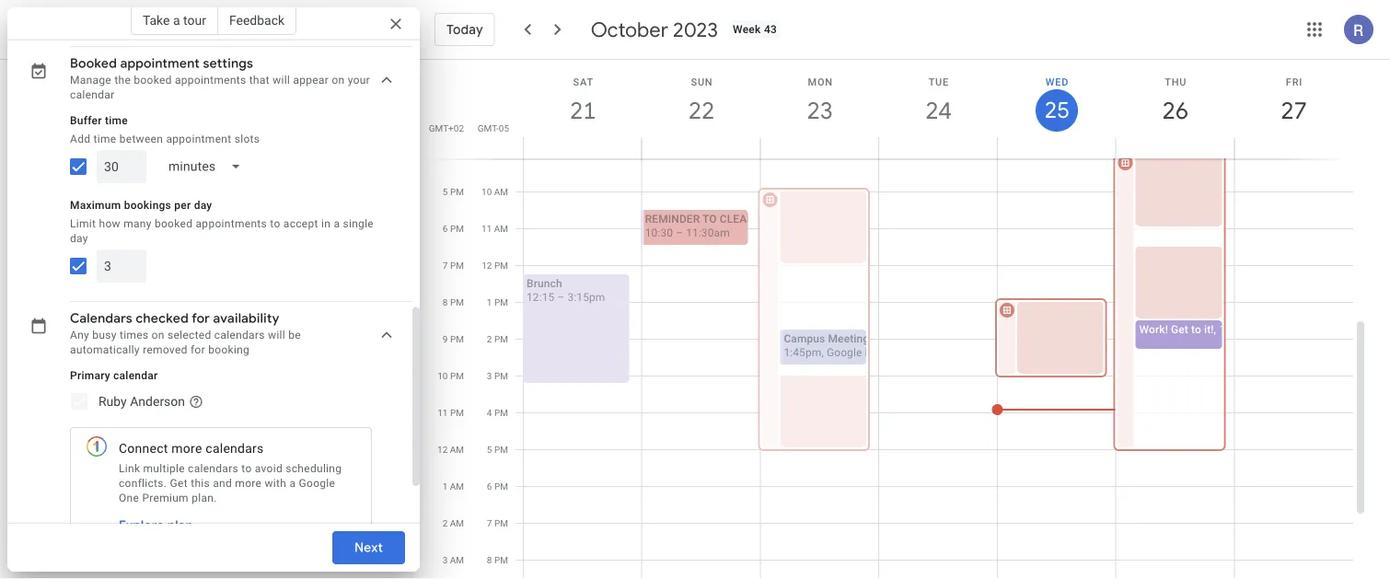 Task type: describe. For each thing, give the bounding box(es) containing it.
plan
[[167, 517, 193, 534]]

0 vertical spatial day
[[194, 199, 212, 212]]

0 vertical spatial 8
[[443, 297, 448, 308]]

monday, october 23 element
[[799, 89, 841, 132]]

1 am
[[442, 481, 464, 492]]

calendars
[[70, 310, 132, 327]]

12 am
[[437, 444, 464, 455]]

connect
[[119, 441, 168, 456]]

slots
[[235, 133, 260, 145]]

booked
[[70, 55, 117, 72]]

10 for 10 pm
[[438, 371, 448, 382]]

booking
[[208, 343, 250, 356]]

10:30
[[645, 226, 673, 239]]

work! get to it! , 1:30pm
[[1139, 323, 1257, 336]]

23
[[806, 95, 832, 126]]

1:30pm
[[1219, 323, 1257, 336]]

busy
[[92, 329, 117, 342]]

11 am
[[482, 223, 508, 234]]

1 for 1 am
[[442, 481, 448, 492]]

1 vertical spatial time
[[93, 133, 116, 145]]

be
[[288, 329, 301, 342]]

feedback
[[229, 12, 285, 28]]

27
[[1280, 95, 1306, 126]]

0 horizontal spatial more
[[172, 441, 202, 456]]

pm up 2 pm
[[494, 297, 508, 308]]

rescheduled
[[872, 332, 948, 345]]

– inside brunch 12:15 – 3:15pm
[[557, 291, 565, 304]]

am for 11 am
[[494, 223, 508, 234]]

2 am
[[442, 518, 464, 529]]

1 vertical spatial day
[[70, 232, 88, 245]]

10 am
[[482, 186, 508, 197]]

9 pm
[[443, 334, 464, 345]]

0 horizontal spatial 4
[[443, 150, 448, 161]]

how
[[99, 217, 120, 230]]

3 am
[[442, 555, 464, 566]]

pm left "11 am"
[[450, 223, 464, 234]]

availability
[[213, 310, 279, 327]]

pm left 12 pm
[[450, 260, 464, 271]]

0 vertical spatial 8 pm
[[443, 297, 464, 308]]

9 for 9 pm
[[443, 334, 448, 345]]

11 for 11 am
[[482, 223, 492, 234]]

mon 23
[[806, 76, 833, 126]]

connect more calendars link multiple calendars to avoid scheduling conflicts. get this and more with a google one premium plan.
[[119, 441, 342, 505]]

it!
[[1204, 323, 1214, 336]]

27 column header
[[1234, 60, 1353, 159]]

0 horizontal spatial 4 pm
[[443, 150, 464, 161]]

1 vertical spatial 8
[[487, 555, 492, 566]]

pm down 1 pm
[[494, 334, 508, 345]]

work!
[[1139, 323, 1168, 336]]

1 for 1 pm
[[487, 297, 492, 308]]

11 pm
[[438, 407, 464, 418]]

pm right 1 am in the bottom left of the page
[[494, 481, 508, 492]]

0 horizontal spatial 7
[[443, 260, 448, 271]]

appointments inside booked appointment settings manage the booked appointments that will appear on your calendar
[[175, 74, 246, 87]]

thu 26
[[1161, 76, 1188, 126]]

pm up 1 pm
[[494, 260, 508, 271]]

removed
[[143, 343, 188, 356]]

am for 2 am
[[450, 518, 464, 529]]

your
[[348, 74, 370, 87]]

22 column header
[[641, 60, 761, 159]]

explore plan button
[[111, 509, 200, 542]]

plan.
[[192, 492, 217, 505]]

the
[[114, 74, 131, 87]]

primary
[[70, 369, 110, 382]]

am for 10 am
[[494, 186, 508, 197]]

1 vertical spatial 5
[[487, 444, 492, 455]]

pm down 2 pm
[[494, 371, 508, 382]]

0 horizontal spatial 6 pm
[[443, 223, 464, 234]]

booked inside maximum bookings per day limit how many booked appointments to accept in a single day
[[155, 217, 193, 230]]

2023
[[673, 17, 718, 42]]

am for 12 am
[[450, 444, 464, 455]]

add
[[70, 133, 90, 145]]

that
[[249, 74, 270, 87]]

bookings
[[124, 199, 171, 212]]

today button
[[435, 7, 495, 52]]

24 column header
[[878, 60, 998, 159]]

take a tour button
[[131, 6, 218, 35]]

0 vertical spatial 5 pm
[[443, 186, 464, 197]]

sat
[[573, 76, 594, 87]]

many
[[123, 217, 152, 230]]

0 vertical spatial for
[[192, 310, 210, 327]]

1 horizontal spatial 6 pm
[[487, 481, 508, 492]]

explore plan
[[119, 517, 193, 534]]

pm down 9 pm
[[450, 371, 464, 382]]

1 horizontal spatial 5 pm
[[487, 444, 508, 455]]

reminder to clean 10:30 – 11:30am
[[645, 213, 755, 239]]

on inside calendars checked for availability any busy times on selected calendars will be automatically removed for booking
[[152, 329, 165, 342]]

am for 9 am
[[494, 150, 508, 161]]

next
[[354, 539, 383, 556]]

1 vertical spatial calendar
[[113, 369, 158, 382]]

primary calendar
[[70, 369, 158, 382]]

sun
[[691, 76, 713, 87]]

ruby anderson
[[99, 394, 185, 409]]

25
[[1043, 96, 1069, 125]]

wed
[[1046, 76, 1069, 87]]

43
[[764, 23, 777, 36]]

tuesday, october 24 element
[[917, 89, 960, 132]]

clean
[[720, 213, 755, 226]]

1 horizontal spatial 7
[[487, 518, 492, 529]]

any
[[70, 329, 89, 342]]

1 vertical spatial 4 pm
[[487, 407, 508, 418]]

2 for 2 pm
[[487, 334, 492, 345]]

am for 1 am
[[450, 481, 464, 492]]

limit
[[70, 217, 96, 230]]

thu
[[1165, 76, 1187, 87]]

pm down gmt+02
[[450, 150, 464, 161]]

gmt+02
[[429, 122, 464, 133]]

will inside calendars checked for availability any busy times on selected calendars will be automatically removed for booking
[[268, 329, 285, 342]]

12 for 12 am
[[437, 444, 448, 455]]

0 vertical spatial 7 pm
[[443, 260, 464, 271]]

google inside campus meeting rescheduled 1:45pm , google meet
[[827, 346, 862, 359]]

week 43
[[733, 23, 777, 36]]

buffer
[[70, 114, 102, 127]]

accept
[[283, 217, 318, 230]]

booked appointment settings manage the booked appointments that will appear on your calendar
[[70, 55, 370, 101]]

brunch
[[527, 277, 562, 290]]

12 for 12 pm
[[482, 260, 492, 271]]

25 column header
[[997, 60, 1116, 159]]

to inside grid
[[1191, 323, 1201, 336]]

booked inside booked appointment settings manage the booked appointments that will appear on your calendar
[[134, 74, 172, 87]]

gmt-05
[[478, 122, 509, 133]]

wed 25
[[1043, 76, 1069, 125]]

2 vertical spatial calendars
[[188, 462, 238, 475]]

premium
[[142, 492, 189, 505]]

26 column header
[[1115, 60, 1235, 159]]

fri 27
[[1280, 76, 1306, 126]]

1 pm
[[487, 297, 508, 308]]

1 horizontal spatial 7 pm
[[487, 518, 508, 529]]

meet
[[865, 346, 890, 359]]

1 vertical spatial for
[[191, 343, 205, 356]]



Task type: locate. For each thing, give the bounding box(es) containing it.
calendar inside booked appointment settings manage the booked appointments that will appear on your calendar
[[70, 88, 115, 101]]

tue
[[929, 76, 949, 87]]

1 horizontal spatial to
[[270, 217, 280, 230]]

21 column header
[[523, 60, 642, 159]]

fri
[[1286, 76, 1303, 87]]

friday, october 27 element
[[1273, 89, 1315, 132]]

2 pm
[[487, 334, 508, 345]]

to left the it!
[[1191, 323, 1201, 336]]

21
[[569, 95, 595, 126]]

am down 05
[[494, 150, 508, 161]]

time right buffer at the left top of page
[[105, 114, 128, 127]]

0 vertical spatial ,
[[1214, 323, 1216, 336]]

2 right 9 pm
[[487, 334, 492, 345]]

0 vertical spatial 6 pm
[[443, 223, 464, 234]]

october
[[591, 17, 668, 42]]

0 horizontal spatial 1
[[442, 481, 448, 492]]

0 vertical spatial 2
[[487, 334, 492, 345]]

pm down 10 pm
[[450, 407, 464, 418]]

, left 1:30pm
[[1214, 323, 1216, 336]]

appointments left accept
[[196, 217, 267, 230]]

google down scheduling
[[299, 477, 335, 490]]

0 vertical spatial 7
[[443, 260, 448, 271]]

0 horizontal spatial get
[[170, 477, 188, 490]]

am down 1 am in the bottom left of the page
[[450, 518, 464, 529]]

more up multiple
[[172, 441, 202, 456]]

sun 22
[[687, 76, 714, 126]]

0 horizontal spatial 3
[[442, 555, 448, 566]]

on up removed
[[152, 329, 165, 342]]

pm right 3 am
[[494, 555, 508, 566]]

4 down gmt+02
[[443, 150, 448, 161]]

am down 9 am
[[494, 186, 508, 197]]

1 horizontal spatial 4
[[487, 407, 492, 418]]

appear
[[293, 74, 329, 87]]

7 right 2 am
[[487, 518, 492, 529]]

1 vertical spatial more
[[235, 477, 262, 490]]

0 vertical spatial 4
[[443, 150, 448, 161]]

0 vertical spatial a
[[173, 12, 180, 28]]

calendars checked for availability any busy times on selected calendars will be automatically removed for booking
[[70, 310, 301, 356]]

23 column header
[[760, 60, 879, 159]]

day down limit
[[70, 232, 88, 245]]

8 pm
[[443, 297, 464, 308], [487, 555, 508, 566]]

9 down gmt-
[[487, 150, 492, 161]]

am down 2 am
[[450, 555, 464, 566]]

a right with
[[289, 477, 296, 490]]

9 up 10 pm
[[443, 334, 448, 345]]

0 vertical spatial calendars
[[214, 329, 265, 342]]

calendar up ruby anderson
[[113, 369, 158, 382]]

6 right 1 am in the bottom left of the page
[[487, 481, 492, 492]]

anderson
[[130, 394, 185, 409]]

get inside connect more calendars link multiple calendars to avoid scheduling conflicts. get this and more with a google one premium plan.
[[170, 477, 188, 490]]

tue 24
[[924, 76, 951, 126]]

google down meeting
[[827, 346, 862, 359]]

1 horizontal spatial 3
[[487, 371, 492, 382]]

1 vertical spatial 3
[[442, 555, 448, 566]]

0 vertical spatial 10
[[482, 186, 492, 197]]

0 vertical spatial on
[[332, 74, 345, 87]]

ruby
[[99, 394, 127, 409]]

4 pm down gmt+02
[[443, 150, 464, 161]]

more down avoid
[[235, 477, 262, 490]]

appointment left slots
[[166, 133, 231, 145]]

1 horizontal spatial 6
[[487, 481, 492, 492]]

3 down 2 am
[[442, 555, 448, 566]]

1 vertical spatial 11
[[438, 407, 448, 418]]

am
[[494, 150, 508, 161], [494, 186, 508, 197], [494, 223, 508, 234], [450, 444, 464, 455], [450, 481, 464, 492], [450, 518, 464, 529], [450, 555, 464, 566]]

per
[[174, 199, 191, 212]]

5 left 10 am
[[443, 186, 448, 197]]

6 pm right 1 am in the bottom left of the page
[[487, 481, 508, 492]]

6 left "11 am"
[[443, 223, 448, 234]]

calendar
[[70, 88, 115, 101], [113, 369, 158, 382]]

Maximum bookings per day number field
[[104, 249, 139, 283]]

checked
[[136, 310, 189, 327]]

0 vertical spatial appointment
[[120, 55, 200, 72]]

24
[[924, 95, 951, 126]]

am up 1 am in the bottom left of the page
[[450, 444, 464, 455]]

11 up 12 am at left bottom
[[438, 407, 448, 418]]

take
[[143, 12, 170, 28]]

0 vertical spatial to
[[270, 217, 280, 230]]

mon
[[808, 76, 833, 87]]

1 vertical spatial a
[[334, 217, 340, 230]]

0 vertical spatial time
[[105, 114, 128, 127]]

None field
[[154, 150, 256, 183]]

4 down 3 pm
[[487, 407, 492, 418]]

0 horizontal spatial 12
[[437, 444, 448, 455]]

1 horizontal spatial 4 pm
[[487, 407, 508, 418]]

pm left 10 am
[[450, 186, 464, 197]]

tour
[[183, 12, 206, 28]]

take a tour
[[143, 12, 206, 28]]

maximum bookings per day limit how many booked appointments to accept in a single day
[[70, 199, 374, 245]]

1 vertical spatial appointments
[[196, 217, 267, 230]]

8 pm up 9 pm
[[443, 297, 464, 308]]

1 down 12 pm
[[487, 297, 492, 308]]

, for 1:45pm
[[822, 346, 824, 359]]

this
[[191, 477, 210, 490]]

9
[[487, 150, 492, 161], [443, 334, 448, 345]]

will inside booked appointment settings manage the booked appointments that will appear on your calendar
[[273, 74, 290, 87]]

1 horizontal spatial 8 pm
[[487, 555, 508, 566]]

0 vertical spatial 4 pm
[[443, 150, 464, 161]]

2 down 1 am in the bottom left of the page
[[442, 518, 448, 529]]

5 right 12 am at left bottom
[[487, 444, 492, 455]]

10
[[482, 186, 492, 197], [438, 371, 448, 382]]

1 horizontal spatial 9
[[487, 150, 492, 161]]

– down reminder
[[676, 226, 683, 239]]

single
[[343, 217, 374, 230]]

0 vertical spatial 1
[[487, 297, 492, 308]]

link
[[119, 462, 140, 475]]

week
[[733, 23, 761, 36]]

grid
[[427, 60, 1368, 579]]

pm
[[450, 150, 464, 161], [450, 186, 464, 197], [450, 223, 464, 234], [450, 260, 464, 271], [494, 260, 508, 271], [450, 297, 464, 308], [494, 297, 508, 308], [450, 334, 464, 345], [494, 334, 508, 345], [450, 371, 464, 382], [494, 371, 508, 382], [450, 407, 464, 418], [494, 407, 508, 418], [494, 444, 508, 455], [494, 481, 508, 492], [494, 518, 508, 529], [494, 555, 508, 566]]

0 horizontal spatial 8
[[443, 297, 448, 308]]

10 for 10 am
[[482, 186, 492, 197]]

pm down 3 pm
[[494, 407, 508, 418]]

0 vertical spatial 12
[[482, 260, 492, 271]]

appointments
[[175, 74, 246, 87], [196, 217, 267, 230]]

automatically
[[70, 343, 140, 356]]

day right per
[[194, 199, 212, 212]]

explore
[[119, 517, 164, 534]]

0 horizontal spatial 5
[[443, 186, 448, 197]]

Buffer time number field
[[104, 150, 139, 183]]

a inside maximum bookings per day limit how many booked appointments to accept in a single day
[[334, 217, 340, 230]]

one
[[119, 492, 139, 505]]

calendars inside calendars checked for availability any busy times on selected calendars will be automatically removed for booking
[[214, 329, 265, 342]]

will right that
[[273, 74, 290, 87]]

1 vertical spatial ,
[[822, 346, 824, 359]]

selected
[[168, 329, 211, 342]]

meeting
[[828, 332, 869, 345]]

get
[[1171, 323, 1188, 336], [170, 477, 188, 490]]

for up selected
[[192, 310, 210, 327]]

11 down 10 am
[[482, 223, 492, 234]]

campus meeting rescheduled 1:45pm , google meet
[[784, 332, 948, 359]]

22
[[687, 95, 714, 126]]

10 up 11 pm
[[438, 371, 448, 382]]

1 horizontal spatial ,
[[1214, 323, 1216, 336]]

1 vertical spatial 1
[[442, 481, 448, 492]]

am for 3 am
[[450, 555, 464, 566]]

12 down "11 am"
[[482, 260, 492, 271]]

reminder
[[645, 213, 700, 226]]

0 horizontal spatial 8 pm
[[443, 297, 464, 308]]

today
[[447, 21, 483, 38]]

0 horizontal spatial 7 pm
[[443, 260, 464, 271]]

more
[[172, 441, 202, 456], [235, 477, 262, 490]]

appointment inside booked appointment settings manage the booked appointments that will appear on your calendar
[[120, 55, 200, 72]]

for
[[192, 310, 210, 327], [191, 343, 205, 356]]

8
[[443, 297, 448, 308], [487, 555, 492, 566]]

12:15
[[527, 291, 555, 304]]

0 vertical spatial will
[[273, 74, 290, 87]]

settings
[[203, 55, 253, 72]]

0 horizontal spatial 11
[[438, 407, 448, 418]]

1:45pm
[[784, 346, 822, 359]]

0 horizontal spatial on
[[152, 329, 165, 342]]

conflicts.
[[119, 477, 167, 490]]

7
[[443, 260, 448, 271], [487, 518, 492, 529]]

booked right the on the left top of the page
[[134, 74, 172, 87]]

7 pm right 2 am
[[487, 518, 508, 529]]

,
[[1214, 323, 1216, 336], [822, 346, 824, 359]]

appointments down settings
[[175, 74, 246, 87]]

to inside connect more calendars link multiple calendars to avoid scheduling conflicts. get this and more with a google one premium plan.
[[241, 462, 252, 475]]

google
[[827, 346, 862, 359], [299, 477, 335, 490]]

grid containing 21
[[427, 60, 1368, 579]]

1 vertical spatial –
[[557, 291, 565, 304]]

0 vertical spatial 9
[[487, 150, 492, 161]]

thursday, october 26 element
[[1154, 89, 1197, 132]]

2 for 2 am
[[442, 518, 448, 529]]

, for it!
[[1214, 323, 1216, 336]]

12
[[482, 260, 492, 271], [437, 444, 448, 455]]

on inside booked appointment settings manage the booked appointments that will appear on your calendar
[[332, 74, 345, 87]]

campus
[[784, 332, 825, 345]]

1 horizontal spatial 1
[[487, 297, 492, 308]]

1 vertical spatial 10
[[438, 371, 448, 382]]

1 horizontal spatial –
[[676, 226, 683, 239]]

0 vertical spatial 5
[[443, 186, 448, 197]]

1
[[487, 297, 492, 308], [442, 481, 448, 492]]

appointment up the on the left top of the page
[[120, 55, 200, 72]]

a inside button
[[173, 12, 180, 28]]

9 for 9 am
[[487, 150, 492, 161]]

manage
[[70, 74, 111, 87]]

pm up 10 pm
[[450, 334, 464, 345]]

0 horizontal spatial 10
[[438, 371, 448, 382]]

– inside reminder to clean 10:30 – 11:30am
[[676, 226, 683, 239]]

26
[[1161, 95, 1188, 126]]

0 vertical spatial calendar
[[70, 88, 115, 101]]

time
[[105, 114, 128, 127], [93, 133, 116, 145]]

time right add
[[93, 133, 116, 145]]

1 vertical spatial to
[[1191, 323, 1201, 336]]

get right work!
[[1171, 323, 1188, 336]]

3
[[487, 371, 492, 382], [442, 555, 448, 566]]

12 down 11 pm
[[437, 444, 448, 455]]

6
[[443, 223, 448, 234], [487, 481, 492, 492]]

3 for 3 am
[[442, 555, 448, 566]]

sat 21
[[569, 76, 595, 126]]

1 vertical spatial appointment
[[166, 133, 231, 145]]

a right in
[[334, 217, 340, 230]]

5 pm
[[443, 186, 464, 197], [487, 444, 508, 455]]

11 for 11 pm
[[438, 407, 448, 418]]

pm right 12 am at left bottom
[[494, 444, 508, 455]]

1 vertical spatial calendars
[[206, 441, 264, 456]]

0 vertical spatial appointments
[[175, 74, 246, 87]]

0 horizontal spatial to
[[241, 462, 252, 475]]

8 pm right 3 am
[[487, 555, 508, 566]]

1 vertical spatial 6 pm
[[487, 481, 508, 492]]

3 for 3 pm
[[487, 371, 492, 382]]

1 horizontal spatial google
[[827, 346, 862, 359]]

1 vertical spatial 9
[[443, 334, 448, 345]]

appointments inside maximum bookings per day limit how many booked appointments to accept in a single day
[[196, 217, 267, 230]]

saturday, october 21 element
[[562, 89, 604, 132]]

9 am
[[487, 150, 508, 161]]

10 up "11 am"
[[482, 186, 492, 197]]

0 vertical spatial –
[[676, 226, 683, 239]]

feedback button
[[218, 6, 297, 35]]

1 vertical spatial 8 pm
[[487, 555, 508, 566]]

1 horizontal spatial 8
[[487, 555, 492, 566]]

a left tour
[[173, 12, 180, 28]]

sunday, october 22 element
[[680, 89, 723, 132]]

1 vertical spatial 4
[[487, 407, 492, 418]]

1 down 12 am at left bottom
[[442, 481, 448, 492]]

for down selected
[[191, 343, 205, 356]]

to inside maximum bookings per day limit how many booked appointments to accept in a single day
[[270, 217, 280, 230]]

0 vertical spatial 11
[[482, 223, 492, 234]]

to left avoid
[[241, 462, 252, 475]]

google inside connect more calendars link multiple calendars to avoid scheduling conflicts. get this and more with a google one premium plan.
[[299, 477, 335, 490]]

1 horizontal spatial 11
[[482, 223, 492, 234]]

buffer time add time between appointment slots
[[70, 114, 260, 145]]

am up 12 pm
[[494, 223, 508, 234]]

1 horizontal spatial a
[[289, 477, 296, 490]]

5 pm right 12 am at left bottom
[[487, 444, 508, 455]]

between
[[119, 133, 163, 145]]

in
[[321, 217, 331, 230]]

will left be
[[268, 329, 285, 342]]

2 vertical spatial to
[[241, 462, 252, 475]]

to left accept
[[270, 217, 280, 230]]

10 pm
[[438, 371, 464, 382]]

8 up 9 pm
[[443, 297, 448, 308]]

, down campus
[[822, 346, 824, 359]]

, inside campus meeting rescheduled 1:45pm , google meet
[[822, 346, 824, 359]]

1 horizontal spatial 5
[[487, 444, 492, 455]]

4 pm down 3 pm
[[487, 407, 508, 418]]

3 down 2 pm
[[487, 371, 492, 382]]

0 vertical spatial get
[[1171, 323, 1188, 336]]

1 vertical spatial 6
[[487, 481, 492, 492]]

will
[[273, 74, 290, 87], [268, 329, 285, 342]]

0 horizontal spatial google
[[299, 477, 335, 490]]

calendar down manage
[[70, 88, 115, 101]]

1 vertical spatial on
[[152, 329, 165, 342]]

pm up 9 pm
[[450, 297, 464, 308]]

maximum
[[70, 199, 121, 212]]

1 vertical spatial will
[[268, 329, 285, 342]]

05
[[499, 122, 509, 133]]

0 horizontal spatial 6
[[443, 223, 448, 234]]

0 horizontal spatial 9
[[443, 334, 448, 345]]

a inside connect more calendars link multiple calendars to avoid scheduling conflicts. get this and more with a google one premium plan.
[[289, 477, 296, 490]]

booked
[[134, 74, 172, 87], [155, 217, 193, 230]]

1 horizontal spatial more
[[235, 477, 262, 490]]

5 pm left 10 am
[[443, 186, 464, 197]]

4
[[443, 150, 448, 161], [487, 407, 492, 418]]

october 2023
[[591, 17, 718, 42]]

get inside grid
[[1171, 323, 1188, 336]]

1 vertical spatial 7 pm
[[487, 518, 508, 529]]

0 vertical spatial 6
[[443, 223, 448, 234]]

0 vertical spatial 3
[[487, 371, 492, 382]]

0 horizontal spatial 5 pm
[[443, 186, 464, 197]]

booked down per
[[155, 217, 193, 230]]

on left the your
[[332, 74, 345, 87]]

on
[[332, 74, 345, 87], [152, 329, 165, 342]]

– right 12:15
[[557, 291, 565, 304]]

6 pm left "11 am"
[[443, 223, 464, 234]]

to
[[702, 213, 717, 226]]

1 vertical spatial 12
[[437, 444, 448, 455]]

2 horizontal spatial a
[[334, 217, 340, 230]]

wednesday, october 25, today element
[[1036, 89, 1078, 132]]

appointment
[[120, 55, 200, 72], [166, 133, 231, 145]]

1 vertical spatial 7
[[487, 518, 492, 529]]

get up premium
[[170, 477, 188, 490]]

0 horizontal spatial ,
[[822, 346, 824, 359]]

7 pm left 12 pm
[[443, 260, 464, 271]]

appointment inside buffer time add time between appointment slots
[[166, 133, 231, 145]]

pm right 2 am
[[494, 518, 508, 529]]

8 right 3 am
[[487, 555, 492, 566]]

4 pm
[[443, 150, 464, 161], [487, 407, 508, 418]]

7 left 12 pm
[[443, 260, 448, 271]]

3:15pm
[[568, 291, 605, 304]]

0 horizontal spatial –
[[557, 291, 565, 304]]

am up 2 am
[[450, 481, 464, 492]]



Task type: vqa. For each thing, say whether or not it's contained in the screenshot.
junececi7@gmail.com tree item
no



